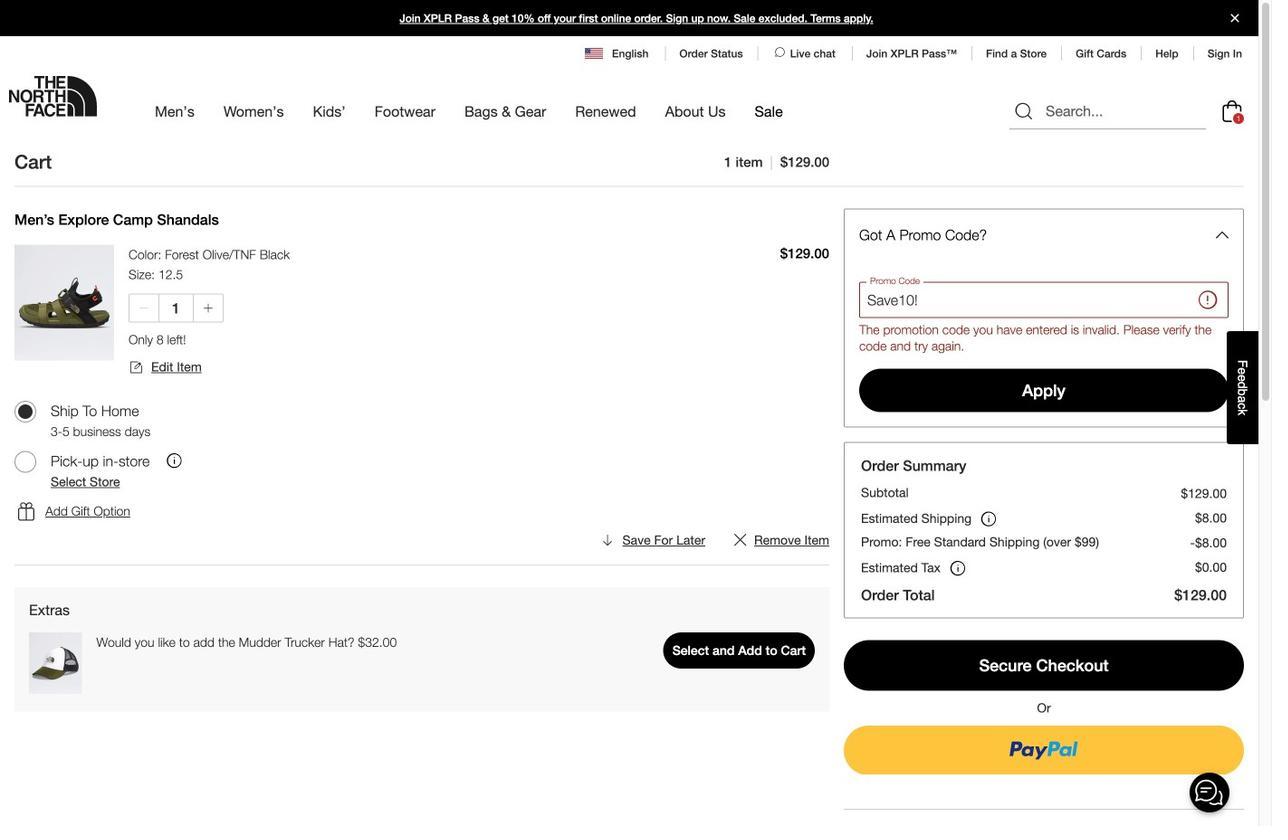 Task type: locate. For each thing, give the bounding box(es) containing it.
save for later image
[[600, 533, 615, 548]]

None text field
[[859, 282, 1229, 318]]

remove item image
[[734, 534, 747, 547]]

the north face home page image
[[9, 76, 97, 117]]

increase image
[[202, 303, 214, 314]]

close image
[[1223, 14, 1247, 22]]

None number field
[[159, 295, 193, 322]]

edit item image
[[129, 360, 144, 375]]

alert
[[859, 322, 1229, 355]]

estimated tax tooltip image
[[948, 559, 968, 579]]



Task type: describe. For each thing, give the bounding box(es) containing it.
estimated shipping tooltip image
[[979, 510, 999, 530]]

this item can be picked up from the selected store depending on the item availability at the store. image
[[164, 451, 185, 471]]

search all image
[[1013, 101, 1035, 122]]

men's explore camp shandals image
[[14, 245, 114, 361]]

mudder trucker hat image
[[29, 633, 82, 695]]

Search search field
[[1010, 93, 1206, 130]]



Task type: vqa. For each thing, say whether or not it's contained in the screenshot.
The North Face home page image
yes



